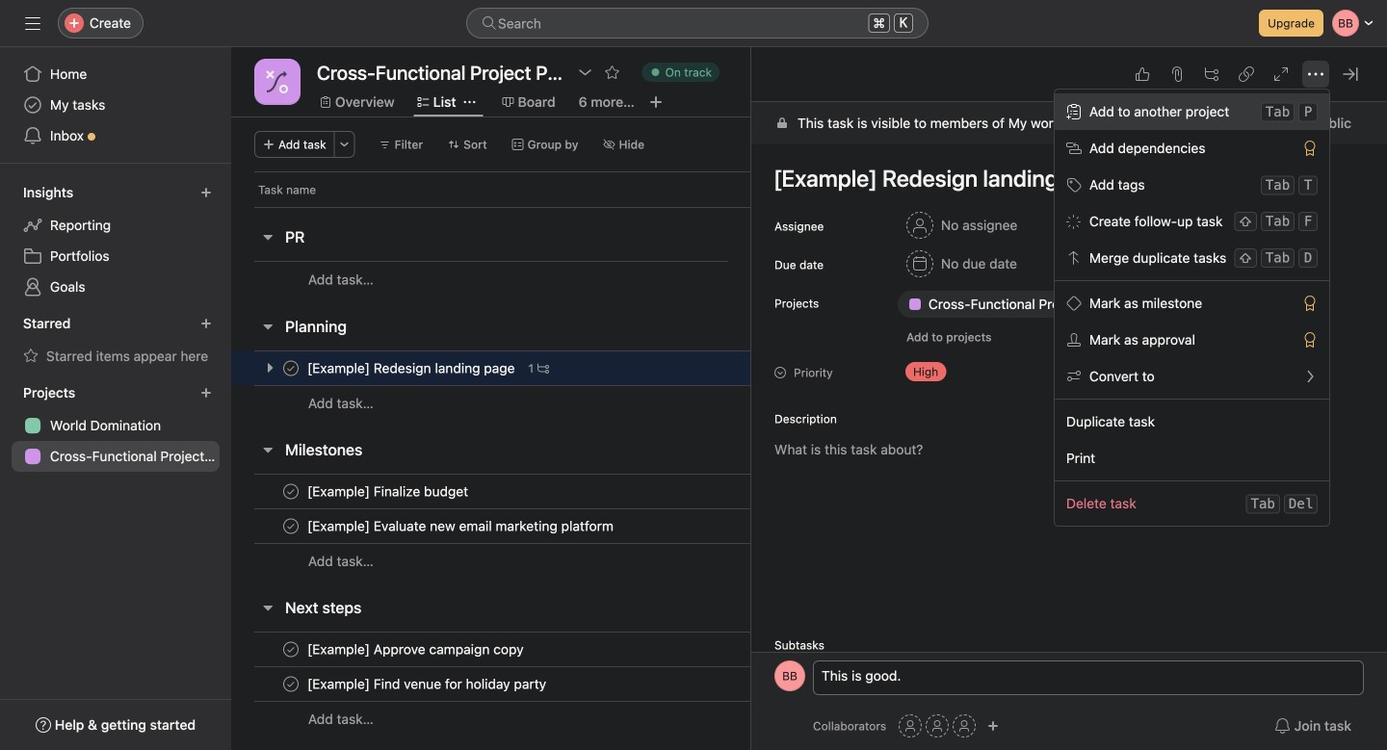 Task type: describe. For each thing, give the bounding box(es) containing it.
mark complete checkbox for [example] finalize budget cell
[[280, 480, 303, 504]]

add items to starred image
[[200, 318, 212, 330]]

global element
[[0, 47, 231, 163]]

attachments: add a file to this task, [example] redesign landing page image
[[1170, 67, 1185, 82]]

header next steps tree grid
[[231, 632, 938, 737]]

Search tasks, projects, and more text field
[[466, 8, 929, 39]]

header planning tree grid
[[231, 351, 938, 421]]

[example] find venue for holiday party cell
[[231, 667, 752, 703]]

open user profile image
[[775, 661, 806, 692]]

expand subtask list for the task [example] redesign landing page image
[[262, 360, 278, 376]]

more actions for this task image
[[1309, 67, 1324, 82]]

mark complete checkbox inside [example] approve campaign copy cell
[[280, 639, 303, 662]]

task name text field inside [example] redesign landing page cell
[[304, 359, 521, 378]]

[example] evaluate new email marketing platform cell
[[231, 509, 752, 545]]

copy task link image
[[1239, 67, 1255, 82]]

hide sidebar image
[[25, 15, 40, 31]]

mark complete image for task name text field within the "[example] evaluate new email marketing platform" cell
[[280, 515, 303, 538]]

task name text field for [example] approve campaign copy cell
[[304, 640, 530, 660]]

[example] approve campaign copy cell
[[231, 632, 752, 668]]

add tab image
[[649, 94, 664, 110]]

collapse task list for this group image
[[260, 600, 276, 616]]

1 mark complete image from the top
[[280, 357, 303, 380]]

collapse task list for this group image for header planning tree grid
[[260, 319, 276, 334]]

edit comment document
[[814, 666, 1364, 708]]

[example] finalize budget cell
[[231, 474, 752, 510]]

more actions image
[[339, 139, 350, 150]]

mark complete checkbox inside [example] redesign landing page cell
[[280, 357, 303, 380]]

add or remove collaborators image
[[988, 721, 1000, 733]]

show options image
[[578, 65, 593, 80]]



Task type: locate. For each thing, give the bounding box(es) containing it.
menu item
[[1055, 93, 1330, 130]]

1 mark complete checkbox from the top
[[280, 480, 303, 504]]

1 vertical spatial task name text field
[[304, 640, 530, 660]]

mark complete image for task name text field within [example] approve campaign copy cell
[[280, 639, 303, 662]]

mark complete checkbox up mark complete icon
[[280, 639, 303, 662]]

new insights image
[[200, 187, 212, 199]]

mark complete image inside [example] finalize budget cell
[[280, 480, 303, 504]]

header milestones tree grid
[[231, 474, 938, 579]]

0 vertical spatial collapse task list for this group image
[[260, 229, 276, 245]]

row
[[231, 172, 823, 207], [254, 206, 752, 208], [231, 261, 938, 298], [231, 386, 938, 421], [231, 474, 938, 510], [231, 509, 938, 545], [231, 544, 938, 579], [231, 632, 938, 668], [231, 667, 938, 703], [231, 702, 938, 737]]

mark complete image
[[280, 357, 303, 380], [280, 480, 303, 504], [280, 515, 303, 538], [280, 639, 303, 662]]

task name text field inside [example] find venue for holiday party cell
[[304, 675, 552, 694]]

add subtask image
[[1205, 67, 1220, 82]]

collapse task list for this group image for header milestones tree grid
[[260, 442, 276, 458]]

full screen image
[[1274, 67, 1290, 82]]

mark complete checkbox inside [example] finalize budget cell
[[280, 480, 303, 504]]

projects element
[[0, 376, 231, 476]]

mark complete checkbox for [example] find venue for holiday party cell
[[280, 673, 303, 696]]

3 task name text field from the top
[[304, 675, 552, 694]]

1 subtask image
[[538, 363, 549, 374]]

2 mark complete checkbox from the top
[[280, 515, 303, 538]]

4 mark complete image from the top
[[280, 639, 303, 662]]

mark complete image inside "[example] evaluate new email marketing platform" cell
[[280, 515, 303, 538]]

0 vertical spatial mark complete checkbox
[[280, 480, 303, 504]]

None text field
[[312, 55, 568, 90]]

1 task name text field from the top
[[304, 359, 521, 378]]

2 task name text field from the top
[[304, 640, 530, 660]]

Mark complete checkbox
[[280, 357, 303, 380], [280, 639, 303, 662]]

mark complete image
[[280, 673, 303, 696]]

Task Name text field
[[761, 156, 1365, 200]]

Mark complete checkbox
[[280, 480, 303, 504], [280, 515, 303, 538], [280, 673, 303, 696]]

insights element
[[0, 175, 231, 306]]

3 mark complete checkbox from the top
[[280, 673, 303, 696]]

0 likes. click to like this task image
[[1135, 67, 1151, 82]]

task name text field for [example] find venue for holiday party cell
[[304, 675, 552, 694]]

mark complete checkbox right expand subtask list for the task [example] redesign landing page icon
[[280, 357, 303, 380]]

3 collapse task list for this group image from the top
[[260, 442, 276, 458]]

1 vertical spatial mark complete checkbox
[[280, 639, 303, 662]]

3 mark complete image from the top
[[280, 515, 303, 538]]

1 task name text field from the top
[[304, 517, 620, 536]]

1 collapse task list for this group image from the top
[[260, 229, 276, 245]]

main content
[[752, 102, 1388, 751]]

2 vertical spatial mark complete checkbox
[[280, 673, 303, 696]]

[example] redesign landing page dialog
[[752, 0, 1388, 751]]

starred element
[[0, 306, 231, 376]]

1 vertical spatial mark complete checkbox
[[280, 515, 303, 538]]

new project or portfolio image
[[200, 387, 212, 399]]

2 vertical spatial task name text field
[[304, 675, 552, 694]]

task name text field inside "[example] evaluate new email marketing platform" cell
[[304, 517, 620, 536]]

mark complete image for task name text box inside the [example] finalize budget cell
[[280, 480, 303, 504]]

0 vertical spatial task name text field
[[304, 359, 521, 378]]

task name text field inside [example] finalize budget cell
[[304, 482, 474, 502]]

tab actions image
[[464, 96, 476, 108]]

2 collapse task list for this group image from the top
[[260, 319, 276, 334]]

line_and_symbols image
[[266, 70, 289, 93]]

remove image
[[1200, 297, 1216, 312]]

mark complete checkbox for "[example] evaluate new email marketing platform" cell
[[280, 515, 303, 538]]

0 vertical spatial mark complete checkbox
[[280, 357, 303, 380]]

2 mark complete image from the top
[[280, 480, 303, 504]]

None field
[[466, 8, 929, 39]]

close details image
[[1344, 67, 1359, 82]]

task name text field for [example] finalize budget cell
[[304, 482, 474, 502]]

[example] redesign landing page cell
[[231, 351, 752, 386]]

Task name text field
[[304, 517, 620, 536], [304, 640, 530, 660]]

1 vertical spatial collapse task list for this group image
[[260, 319, 276, 334]]

0 vertical spatial task name text field
[[304, 517, 620, 536]]

2 mark complete checkbox from the top
[[280, 639, 303, 662]]

2 vertical spatial collapse task list for this group image
[[260, 442, 276, 458]]

Task name text field
[[304, 359, 521, 378], [304, 482, 474, 502], [304, 675, 552, 694]]

mark complete image inside [example] approve campaign copy cell
[[280, 639, 303, 662]]

task name text field for "[example] evaluate new email marketing platform" cell
[[304, 517, 620, 536]]

1 mark complete checkbox from the top
[[280, 357, 303, 380]]

task name text field down [example] finalize budget cell
[[304, 517, 620, 536]]

task name text field inside [example] approve campaign copy cell
[[304, 640, 530, 660]]

1 vertical spatial task name text field
[[304, 482, 474, 502]]

add to starred image
[[605, 65, 620, 80]]

collapse task list for this group image
[[260, 229, 276, 245], [260, 319, 276, 334], [260, 442, 276, 458]]

mark complete checkbox inside [example] find venue for holiday party cell
[[280, 673, 303, 696]]

task name text field up [example] find venue for holiday party cell
[[304, 640, 530, 660]]

mark complete checkbox inside "[example] evaluate new email marketing platform" cell
[[280, 515, 303, 538]]

2 task name text field from the top
[[304, 482, 474, 502]]



Task type: vqa. For each thing, say whether or not it's contained in the screenshot.
Customize within the "DROPDOWN BUTTON"
no



